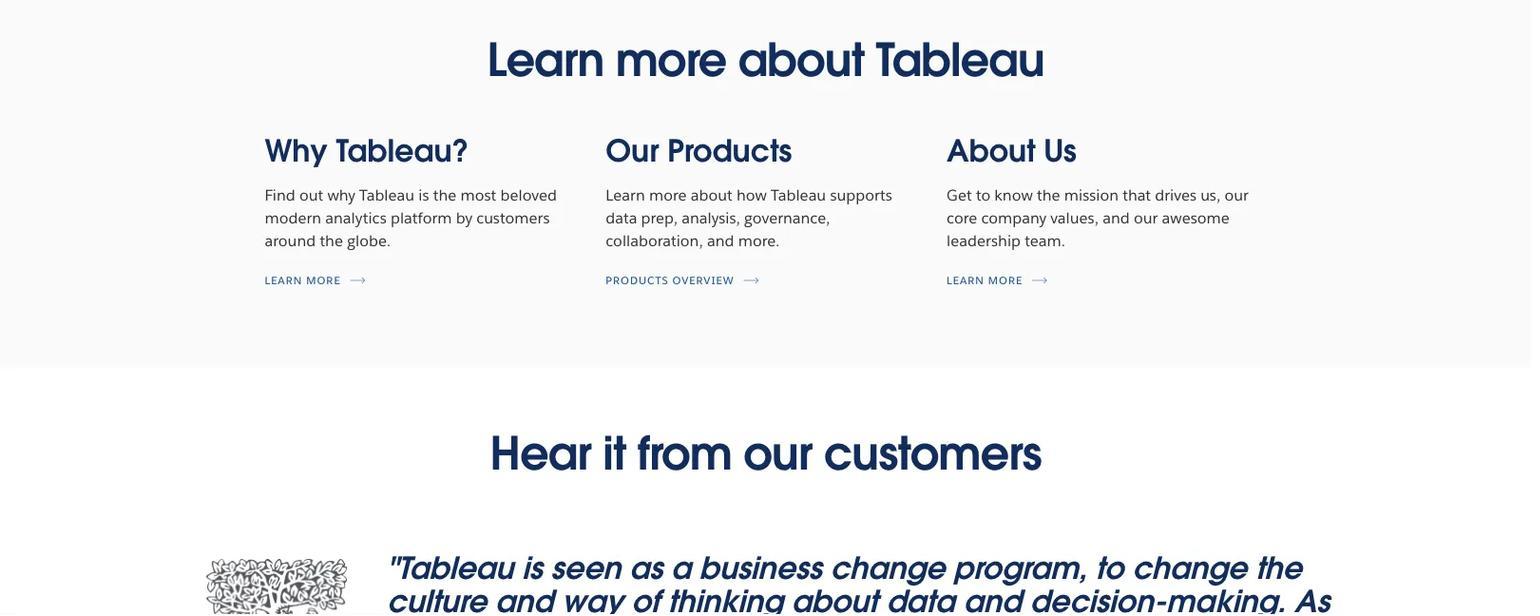Task type: describe. For each thing, give the bounding box(es) containing it.
get to know the mission that drives us, our core company values, and our awesome leadership team.
[[947, 185, 1249, 250]]

prep,
[[641, 208, 678, 227]]

analytics
[[325, 208, 387, 227]]

data inside "tableau is seen as a business change program, to change the culture and way of thinking about data and decision-making. a
[[886, 582, 955, 615]]

governance,
[[744, 208, 830, 227]]

globe.
[[347, 230, 391, 250]]

business
[[699, 548, 822, 587]]

1 vertical spatial products
[[606, 273, 669, 286]]

customers inside find out why tableau is the most beloved modern analytics platform by customers around the globe.
[[477, 208, 550, 227]]

find out why tableau is the most beloved modern analytics platform by customers around the globe.
[[265, 185, 557, 250]]

platform
[[391, 208, 452, 227]]

and inside get to know the mission that drives us, our core company values, and our awesome leadership team.
[[1103, 208, 1130, 227]]

beloved
[[501, 185, 557, 204]]

leadership
[[947, 230, 1021, 250]]

learn more for why
[[265, 273, 341, 286]]

our products
[[606, 132, 792, 171]]

most
[[461, 185, 497, 204]]

values,
[[1051, 208, 1099, 227]]

and inside learn more about how tableau supports data prep, analysis, governance, collaboration, and more.
[[707, 230, 734, 250]]

tableau for why
[[359, 185, 415, 204]]

to inside get to know the mission that drives us, our core company values, and our awesome leadership team.
[[976, 185, 991, 204]]

drives
[[1155, 185, 1197, 204]]

0 vertical spatial products
[[667, 132, 792, 171]]

learn more about how tableau supports data prep, analysis, governance, collaboration, and more.
[[606, 185, 892, 250]]

company
[[982, 208, 1047, 227]]

a
[[671, 548, 691, 587]]

how
[[737, 185, 767, 204]]

program,
[[953, 548, 1087, 587]]

analysis,
[[682, 208, 741, 227]]

about for how
[[691, 185, 733, 204]]

learn more link for why
[[265, 273, 369, 286]]

why tableau?
[[265, 132, 469, 171]]

hear
[[490, 424, 591, 483]]

products overview
[[606, 273, 735, 286]]

supports
[[830, 185, 892, 204]]

out
[[299, 185, 324, 204]]

way
[[561, 582, 623, 615]]

of
[[632, 582, 659, 615]]

seen
[[551, 548, 621, 587]]

tableau inside learn more about how tableau supports data prep, analysis, governance, collaboration, and more.
[[771, 185, 826, 204]]

learn more about tableau
[[487, 31, 1045, 89]]

modern
[[265, 208, 322, 227]]

why
[[265, 132, 328, 171]]

us,
[[1201, 185, 1221, 204]]



Task type: locate. For each thing, give the bounding box(es) containing it.
is up platform
[[419, 185, 429, 204]]

core
[[947, 208, 978, 227]]

products
[[667, 132, 792, 171], [606, 273, 669, 286]]

our right us,
[[1225, 185, 1249, 204]]

products overview link
[[606, 273, 763, 286]]

1 vertical spatial our
[[1134, 208, 1158, 227]]

2 horizontal spatial our
[[1225, 185, 1249, 204]]

2 learn more link from the left
[[947, 273, 1051, 286]]

"tableau is seen as a business change program, to change the culture and way of thinking about data and decision-making. a
[[387, 548, 1334, 615]]

culture
[[387, 582, 487, 615]]

about inside "tableau is seen as a business change program, to change the culture and way of thinking about data and decision-making. a
[[791, 582, 878, 615]]

1 horizontal spatial customers
[[824, 424, 1042, 483]]

and
[[1103, 208, 1130, 227], [707, 230, 734, 250], [495, 582, 553, 615], [963, 582, 1021, 615]]

1 horizontal spatial tableau
[[771, 185, 826, 204]]

to right program,
[[1095, 548, 1124, 587]]

hear it from our customers
[[490, 424, 1042, 483]]

by
[[456, 208, 473, 227]]

it
[[603, 424, 626, 483]]

the inside get to know the mission that drives us, our core company values, and our awesome leadership team.
[[1037, 185, 1061, 204]]

know
[[995, 185, 1033, 204]]

learn more
[[265, 273, 341, 286], [947, 273, 1023, 286]]

0 vertical spatial our
[[1225, 185, 1249, 204]]

2 vertical spatial about
[[791, 582, 878, 615]]

1 change from the left
[[830, 548, 945, 587]]

is
[[419, 185, 429, 204], [522, 548, 542, 587]]

our down that
[[1134, 208, 1158, 227]]

tableau?
[[336, 132, 469, 171]]

1 learn more link from the left
[[265, 273, 369, 286]]

"tableau
[[387, 548, 514, 587]]

1 horizontal spatial change
[[1132, 548, 1247, 587]]

mission
[[1065, 185, 1119, 204]]

awesome
[[1162, 208, 1230, 227]]

team.
[[1025, 230, 1066, 250]]

0 horizontal spatial to
[[976, 185, 991, 204]]

learn more for about
[[947, 273, 1023, 286]]

0 vertical spatial about
[[738, 31, 864, 89]]

1 vertical spatial customers
[[824, 424, 1042, 483]]

tableau inside find out why tableau is the most beloved modern analytics platform by customers around the globe.
[[359, 185, 415, 204]]

change
[[830, 548, 945, 587], [1132, 548, 1247, 587]]

around
[[265, 230, 316, 250]]

overview
[[673, 273, 735, 286]]

making.
[[1166, 582, 1286, 615]]

2 change from the left
[[1132, 548, 1247, 587]]

2 vertical spatial our
[[744, 424, 812, 483]]

0 horizontal spatial tableau
[[359, 185, 415, 204]]

about
[[947, 132, 1036, 171]]

that
[[1123, 185, 1151, 204]]

learn more link for about
[[947, 273, 1051, 286]]

1 horizontal spatial learn more
[[947, 273, 1023, 286]]

why
[[327, 185, 355, 204]]

learn more down around
[[265, 273, 341, 286]]

2 learn more from the left
[[947, 273, 1023, 286]]

0 vertical spatial to
[[976, 185, 991, 204]]

0 vertical spatial data
[[606, 208, 637, 227]]

about us
[[947, 132, 1077, 171]]

to inside "tableau is seen as a business change program, to change the culture and way of thinking about data and decision-making. a
[[1095, 548, 1124, 587]]

about
[[738, 31, 864, 89], [691, 185, 733, 204], [791, 582, 878, 615]]

1 vertical spatial data
[[886, 582, 955, 615]]

1 horizontal spatial is
[[522, 548, 542, 587]]

learn inside learn more about how tableau supports data prep, analysis, governance, collaboration, and more.
[[606, 185, 645, 204]]

us
[[1044, 132, 1077, 171]]

learn more link down around
[[265, 273, 369, 286]]

find
[[265, 185, 295, 204]]

about inside learn more about how tableau supports data prep, analysis, governance, collaboration, and more.
[[691, 185, 733, 204]]

1 horizontal spatial our
[[1134, 208, 1158, 227]]

0 vertical spatial customers
[[477, 208, 550, 227]]

elsevier logo image
[[206, 559, 347, 615]]

learn more link
[[265, 273, 369, 286], [947, 273, 1051, 286]]

the
[[433, 185, 457, 204], [1037, 185, 1061, 204], [320, 230, 343, 250], [1255, 548, 1302, 587]]

learn more link down leadership
[[947, 273, 1051, 286]]

1 vertical spatial to
[[1095, 548, 1124, 587]]

to
[[976, 185, 991, 204], [1095, 548, 1124, 587]]

to right get
[[976, 185, 991, 204]]

1 vertical spatial is
[[522, 548, 542, 587]]

our
[[1225, 185, 1249, 204], [1134, 208, 1158, 227], [744, 424, 812, 483]]

1 horizontal spatial learn more link
[[947, 273, 1051, 286]]

tableau for about
[[876, 31, 1045, 89]]

0 horizontal spatial customers
[[477, 208, 550, 227]]

is inside "tableau is seen as a business change program, to change the culture and way of thinking about data and decision-making. a
[[522, 548, 542, 587]]

our
[[606, 132, 659, 171]]

learn
[[487, 31, 604, 89], [606, 185, 645, 204], [265, 273, 303, 286], [947, 273, 985, 286]]

0 horizontal spatial change
[[830, 548, 945, 587]]

1 vertical spatial about
[[691, 185, 733, 204]]

learn more down leadership
[[947, 273, 1023, 286]]

0 horizontal spatial learn more
[[265, 273, 341, 286]]

is inside find out why tableau is the most beloved modern analytics platform by customers around the globe.
[[419, 185, 429, 204]]

0 horizontal spatial is
[[419, 185, 429, 204]]

0 horizontal spatial learn more link
[[265, 273, 369, 286]]

0 horizontal spatial data
[[606, 208, 637, 227]]

products up how
[[667, 132, 792, 171]]

collaboration,
[[606, 230, 703, 250]]

data inside learn more about how tableau supports data prep, analysis, governance, collaboration, and more.
[[606, 208, 637, 227]]

the inside "tableau is seen as a business change program, to change the culture and way of thinking about data and decision-making. a
[[1255, 548, 1302, 587]]

products down collaboration,
[[606, 273, 669, 286]]

data
[[606, 208, 637, 227], [886, 582, 955, 615]]

more.
[[738, 230, 780, 250]]

more inside learn more about how tableau supports data prep, analysis, governance, collaboration, and more.
[[649, 185, 687, 204]]

customers
[[477, 208, 550, 227], [824, 424, 1042, 483]]

about for tableau
[[738, 31, 864, 89]]

1 horizontal spatial to
[[1095, 548, 1124, 587]]

decision-
[[1030, 582, 1166, 615]]

2 horizontal spatial tableau
[[876, 31, 1045, 89]]

0 vertical spatial is
[[419, 185, 429, 204]]

as
[[629, 548, 662, 587]]

1 horizontal spatial data
[[886, 582, 955, 615]]

more
[[616, 31, 727, 89], [649, 185, 687, 204], [306, 273, 341, 286], [989, 273, 1023, 286]]

thinking
[[668, 582, 783, 615]]

is left seen
[[522, 548, 542, 587]]

our right from
[[744, 424, 812, 483]]

0 horizontal spatial our
[[744, 424, 812, 483]]

get
[[947, 185, 972, 204]]

1 learn more from the left
[[265, 273, 341, 286]]

tableau
[[876, 31, 1045, 89], [359, 185, 415, 204], [771, 185, 826, 204]]

from
[[637, 424, 732, 483]]



Task type: vqa. For each thing, say whether or not it's contained in the screenshot.
top Culture.
no



